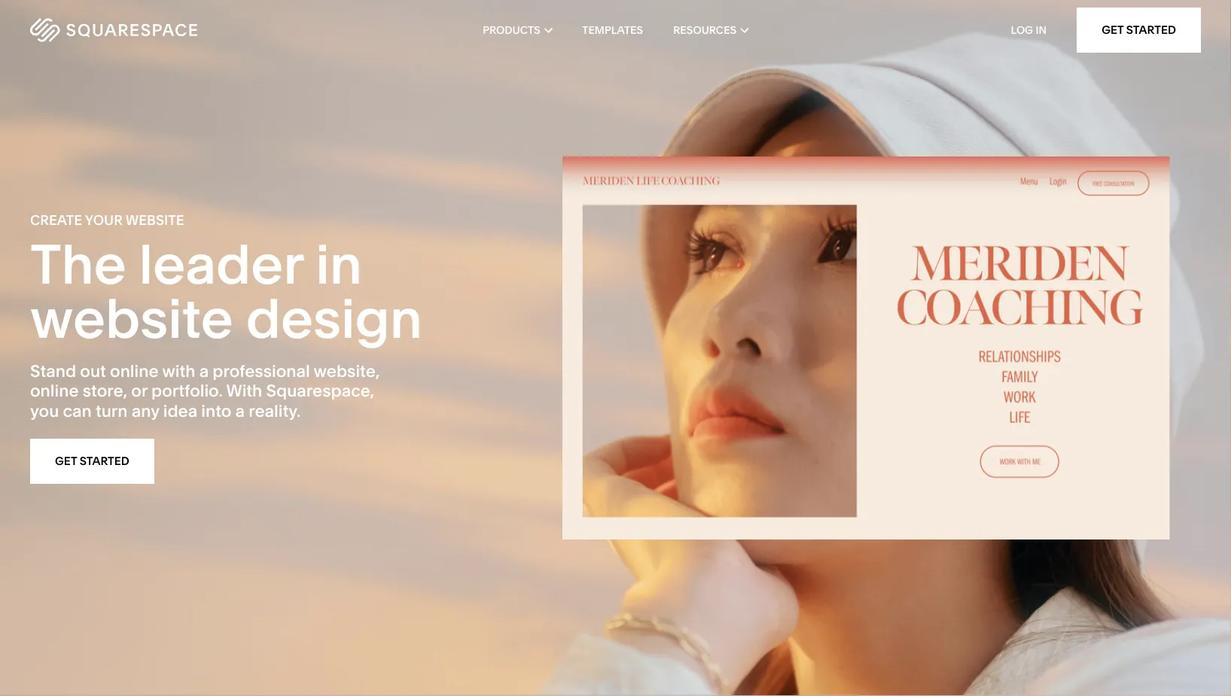 Task type: vqa. For each thing, say whether or not it's contained in the screenshot.
Add Soria to your favorites list "image"
no



Task type: describe. For each thing, give the bounding box(es) containing it.
products button
[[483, 0, 552, 60]]

resources button
[[673, 0, 748, 60]]

leader
[[139, 231, 303, 298]]

1 horizontal spatial get started
[[1102, 23, 1176, 37]]

0 horizontal spatial get started link
[[30, 439, 154, 484]]

portfolio.
[[151, 381, 223, 401]]

1 vertical spatial get
[[55, 454, 77, 468]]

stand
[[30, 361, 76, 381]]

squarespace,
[[266, 381, 374, 401]]

0 horizontal spatial get started
[[55, 454, 129, 468]]

with
[[226, 381, 262, 401]]

idea
[[163, 401, 197, 421]]

the
[[30, 231, 126, 298]]

1 vertical spatial a
[[235, 401, 245, 421]]

or
[[131, 381, 147, 401]]

templates
[[582, 24, 643, 37]]

0 horizontal spatial started
[[80, 454, 129, 468]]

turn
[[96, 401, 128, 421]]

design
[[246, 286, 422, 352]]

stand out online with a professional website, online store, or portfolio. with squarespace, you can turn any idea into a reality.
[[30, 361, 380, 421]]

any
[[132, 401, 159, 421]]

in
[[316, 231, 362, 298]]

log
[[1011, 24, 1033, 37]]

squarespace logo image
[[30, 18, 197, 42]]

professional
[[213, 361, 310, 381]]

can
[[63, 401, 92, 421]]

store,
[[83, 381, 127, 401]]



Task type: locate. For each thing, give the bounding box(es) containing it.
products
[[483, 24, 540, 37]]

log             in link
[[1011, 24, 1047, 37]]

log             in
[[1011, 24, 1047, 37]]

squarespace logo link
[[30, 18, 264, 42]]

a right the into
[[235, 401, 245, 421]]

online left out
[[30, 381, 79, 401]]

0 horizontal spatial a
[[199, 361, 209, 381]]

get
[[1102, 23, 1124, 37], [55, 454, 77, 468]]

out
[[80, 361, 106, 381]]

1 horizontal spatial get
[[1102, 23, 1124, 37]]

create your website the leader in website design
[[30, 212, 422, 352]]

create
[[30, 212, 82, 229]]

1 vertical spatial get started link
[[30, 439, 154, 484]]

0 vertical spatial get
[[1102, 23, 1124, 37]]

with
[[162, 361, 195, 381]]

you
[[30, 401, 59, 421]]

0 vertical spatial get started
[[1102, 23, 1176, 37]]

online right out
[[110, 361, 159, 381]]

reality.
[[249, 401, 301, 421]]

get started link
[[1077, 8, 1201, 53], [30, 439, 154, 484]]

1 horizontal spatial a
[[235, 401, 245, 421]]

1 vertical spatial started
[[80, 454, 129, 468]]

1 horizontal spatial online
[[110, 361, 159, 381]]

get down can
[[55, 454, 77, 468]]

in
[[1036, 24, 1047, 37]]

your
[[85, 212, 123, 229]]

0 vertical spatial get started link
[[1077, 8, 1201, 53]]

1 vertical spatial get started
[[55, 454, 129, 468]]

0 horizontal spatial get
[[55, 454, 77, 468]]

1 horizontal spatial get started link
[[1077, 8, 1201, 53]]

0 vertical spatial a
[[199, 361, 209, 381]]

templates link
[[582, 0, 643, 60]]

website
[[126, 212, 184, 229], [30, 286, 233, 352]]

0 vertical spatial website
[[126, 212, 184, 229]]

into
[[201, 401, 231, 421]]

website right your
[[126, 212, 184, 229]]

online
[[110, 361, 159, 381], [30, 381, 79, 401]]

a right with
[[199, 361, 209, 381]]

get right in
[[1102, 23, 1124, 37]]

1 horizontal spatial started
[[1126, 23, 1176, 37]]

website,
[[314, 361, 380, 381]]

0 vertical spatial started
[[1126, 23, 1176, 37]]

get started
[[1102, 23, 1176, 37], [55, 454, 129, 468]]

0 horizontal spatial online
[[30, 381, 79, 401]]

resources
[[673, 24, 737, 37]]

website up out
[[30, 286, 233, 352]]

started
[[1126, 23, 1176, 37], [80, 454, 129, 468]]

1 vertical spatial website
[[30, 286, 233, 352]]

a
[[199, 361, 209, 381], [235, 401, 245, 421]]



